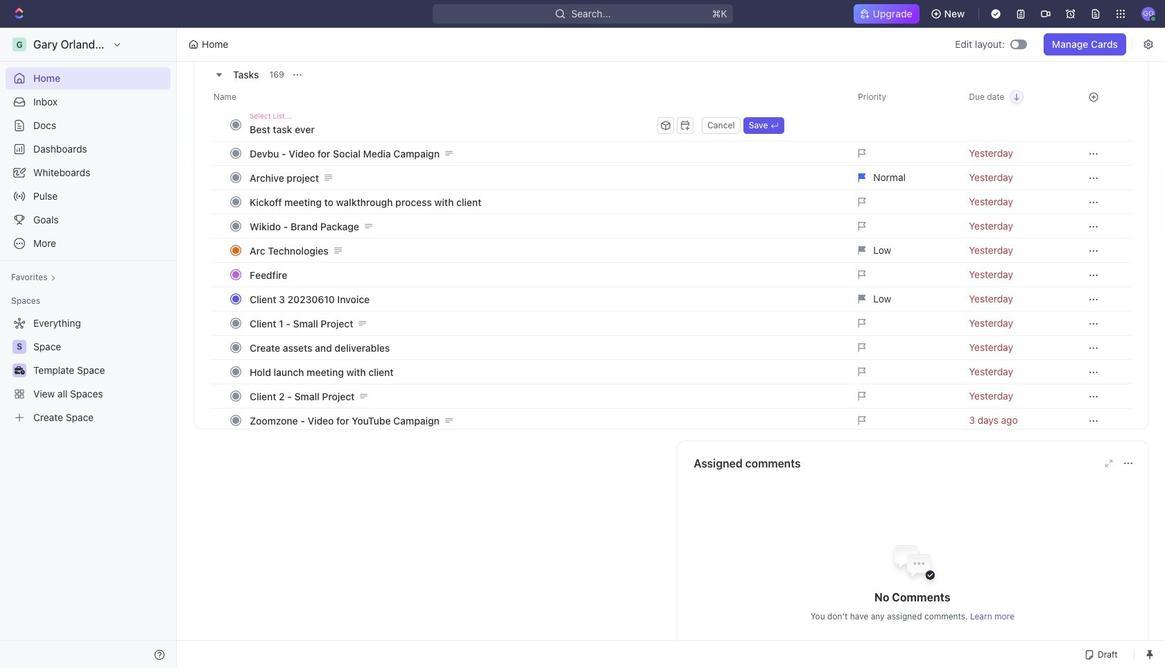 Task type: describe. For each thing, give the bounding box(es) containing it.
space, , element
[[12, 340, 26, 354]]

business time image
[[14, 366, 25, 375]]



Task type: locate. For each thing, give the bounding box(es) containing it.
gary orlando's workspace, , element
[[12, 37, 26, 51]]

sidebar navigation
[[0, 28, 180, 668]]

Task name or type '/' for commands text field
[[250, 118, 655, 140]]

tree inside sidebar navigation
[[6, 312, 171, 429]]

tree
[[6, 312, 171, 429]]



Task type: vqa. For each thing, say whether or not it's contained in the screenshot.
THE SPACE, , element
yes



